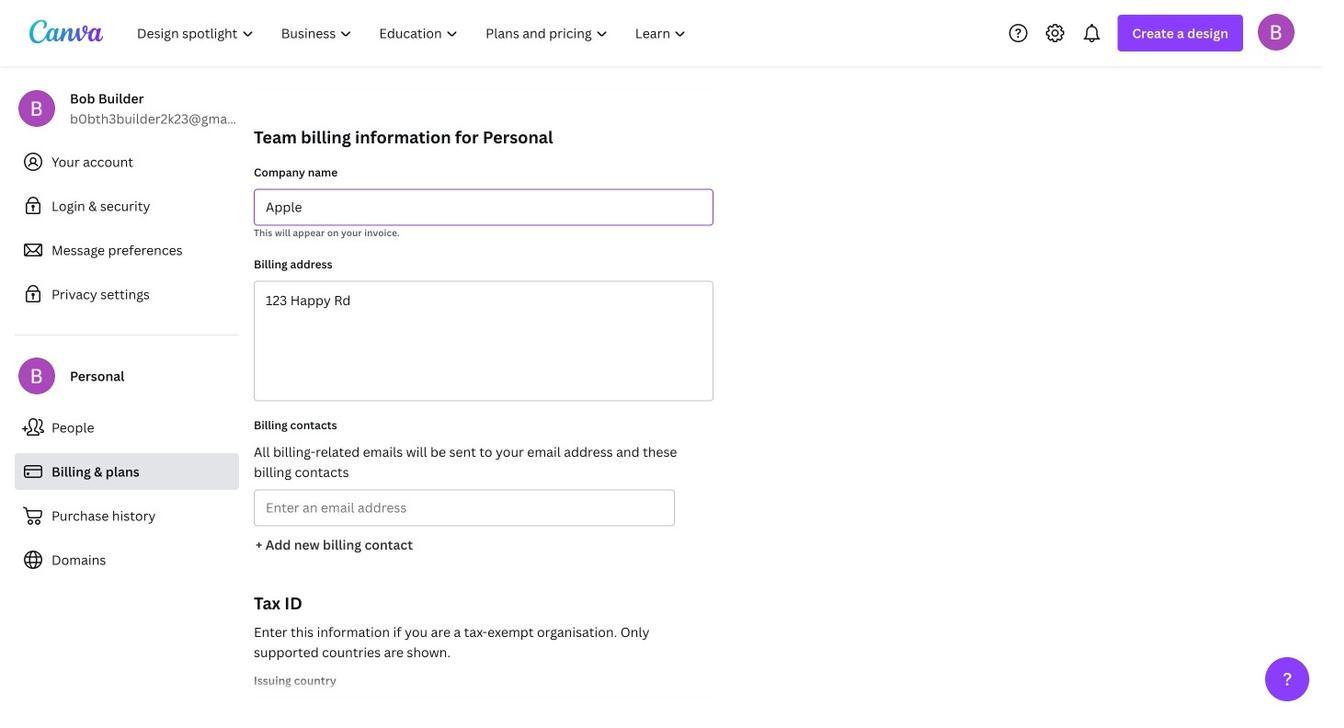 Task type: vqa. For each thing, say whether or not it's contained in the screenshot.
Top level navigation ELEMENT
yes



Task type: locate. For each thing, give the bounding box(es) containing it.
bob builder image
[[1258, 14, 1295, 50]]

Enter your company name text field
[[266, 190, 702, 225]]

Enter an email address text field
[[266, 491, 663, 526]]

Enter your company address text field
[[255, 282, 713, 400]]



Task type: describe. For each thing, give the bounding box(es) containing it.
top level navigation element
[[125, 15, 702, 51]]



